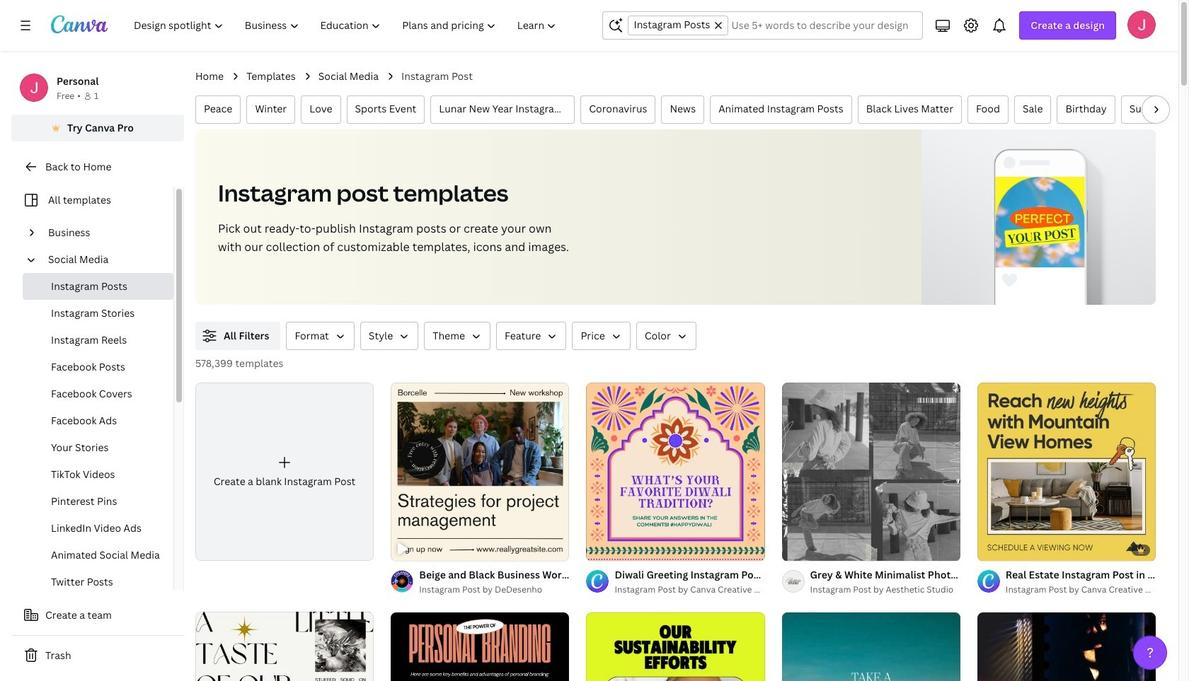 Task type: locate. For each thing, give the bounding box(es) containing it.
create a blank instagram post element
[[195, 383, 374, 562]]

black and red retro photographic film photo collage instagram post image
[[978, 613, 1156, 682]]

diwali greeting instagram post in cream purple green retro kitsch style image
[[587, 383, 765, 562]]

instagram post templates image
[[922, 130, 1156, 305], [996, 177, 1085, 268]]

None search field
[[603, 11, 924, 40]]

Search search field
[[732, 12, 914, 39]]



Task type: describe. For each thing, give the bounding box(es) containing it.
lime green bright purple black minimal bright transparency inclusive skincare multipage instagram post image
[[587, 613, 765, 682]]

james peterson image
[[1128, 11, 1156, 39]]

grey & white minimalist photo collage instagram post image
[[782, 383, 961, 562]]

top level navigation element
[[125, 11, 569, 40]]

new year promo instagram post in ivory black gold modern typographic style image
[[195, 613, 374, 682]]

real estate instagram post in yellow terracotta brown hand finished style image
[[978, 383, 1156, 562]]



Task type: vqa. For each thing, say whether or not it's contained in the screenshot.
'James Peterson' icon
yes



